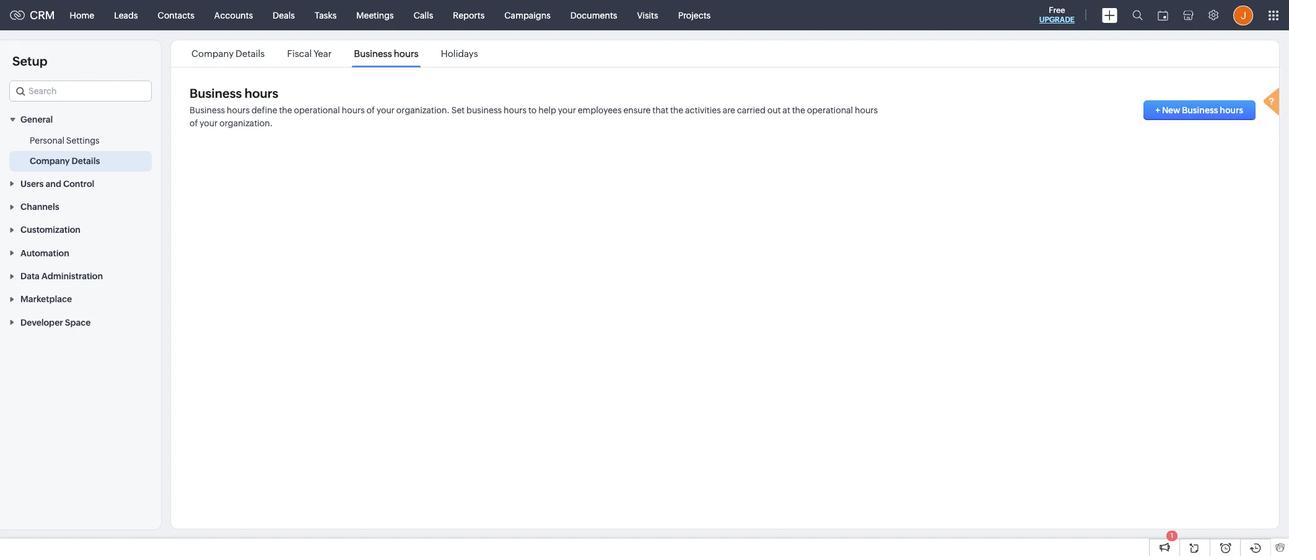 Task type: describe. For each thing, give the bounding box(es) containing it.
3 the from the left
[[792, 105, 805, 115]]

0 horizontal spatial your
[[200, 118, 218, 128]]

contacts link
[[148, 0, 204, 30]]

customization
[[20, 225, 81, 235]]

details inside the general region
[[72, 156, 100, 166]]

deals link
[[263, 0, 305, 30]]

visits
[[637, 10, 658, 20]]

fiscal
[[287, 48, 312, 59]]

settings
[[66, 136, 100, 146]]

details inside list
[[236, 48, 265, 59]]

+
[[1156, 105, 1161, 115]]

deals
[[273, 10, 295, 20]]

company details inside the general region
[[30, 156, 100, 166]]

users and control button
[[0, 172, 161, 195]]

1 horizontal spatial of
[[367, 105, 375, 115]]

documents link
[[561, 0, 627, 30]]

to
[[529, 105, 537, 115]]

profile image
[[1234, 5, 1254, 25]]

0 vertical spatial company details link
[[190, 48, 267, 59]]

company inside list
[[191, 48, 234, 59]]

accounts
[[214, 10, 253, 20]]

out
[[768, 105, 781, 115]]

Search text field
[[10, 81, 151, 101]]

+ new business hours
[[1156, 105, 1244, 115]]

create menu element
[[1095, 0, 1125, 30]]

control
[[63, 179, 94, 189]]

are
[[723, 105, 735, 115]]

tasks
[[315, 10, 337, 20]]

and
[[46, 179, 61, 189]]

data
[[20, 271, 40, 281]]

business hours inside list
[[354, 48, 419, 59]]

free upgrade
[[1040, 6, 1075, 24]]

general button
[[0, 108, 161, 131]]

projects
[[678, 10, 711, 20]]

tasks link
[[305, 0, 347, 30]]

help image
[[1261, 86, 1286, 120]]

1 operational from the left
[[294, 105, 340, 115]]

search image
[[1133, 10, 1143, 20]]

automation
[[20, 248, 69, 258]]

developer space
[[20, 318, 91, 328]]

search element
[[1125, 0, 1151, 30]]

employees
[[578, 105, 622, 115]]

upgrade
[[1040, 15, 1075, 24]]

1 the from the left
[[279, 105, 292, 115]]

projects link
[[668, 0, 721, 30]]

administration
[[41, 271, 103, 281]]

calls link
[[404, 0, 443, 30]]

1
[[1171, 532, 1174, 540]]

setup
[[12, 54, 47, 68]]

help
[[539, 105, 556, 115]]

calendar image
[[1158, 10, 1169, 20]]

2 horizontal spatial your
[[558, 105, 576, 115]]

developer space button
[[0, 311, 161, 334]]

profile element
[[1226, 0, 1261, 30]]

0 horizontal spatial of
[[190, 118, 198, 128]]

leads
[[114, 10, 138, 20]]

0 horizontal spatial organization.
[[219, 118, 273, 128]]

that
[[653, 105, 669, 115]]

holidays
[[441, 48, 478, 59]]



Task type: vqa. For each thing, say whether or not it's contained in the screenshot.
'Cancel' button
no



Task type: locate. For each thing, give the bounding box(es) containing it.
marketplace
[[20, 295, 72, 304]]

your
[[377, 105, 395, 115], [558, 105, 576, 115], [200, 118, 218, 128]]

company down personal at the left top of the page
[[30, 156, 70, 166]]

meetings link
[[347, 0, 404, 30]]

contacts
[[158, 10, 194, 20]]

company details down personal settings 'link'
[[30, 156, 100, 166]]

0 vertical spatial company details
[[191, 48, 265, 59]]

home
[[70, 10, 94, 20]]

data administration
[[20, 271, 103, 281]]

business hours down meetings link
[[354, 48, 419, 59]]

1 vertical spatial organization.
[[219, 118, 273, 128]]

company details
[[191, 48, 265, 59], [30, 156, 100, 166]]

home link
[[60, 0, 104, 30]]

business hours
[[354, 48, 419, 59], [190, 86, 279, 100]]

new
[[1162, 105, 1181, 115]]

hours inside list
[[394, 48, 419, 59]]

details
[[236, 48, 265, 59], [72, 156, 100, 166]]

personal settings link
[[30, 135, 100, 147]]

customization button
[[0, 218, 161, 241]]

hours
[[394, 48, 419, 59], [245, 86, 279, 100], [227, 105, 250, 115], [342, 105, 365, 115], [504, 105, 527, 115], [855, 105, 878, 115], [1220, 105, 1244, 115]]

organization. left set
[[396, 105, 450, 115]]

holidays link
[[439, 48, 480, 59]]

the right the that
[[670, 105, 684, 115]]

1 horizontal spatial operational
[[807, 105, 853, 115]]

campaigns link
[[495, 0, 561, 30]]

company details link
[[190, 48, 267, 59], [30, 155, 100, 168]]

0 vertical spatial business hours
[[354, 48, 419, 59]]

1 vertical spatial company details link
[[30, 155, 100, 168]]

0 horizontal spatial company details link
[[30, 155, 100, 168]]

fiscal year link
[[285, 48, 334, 59]]

1 horizontal spatial company details
[[191, 48, 265, 59]]

1 horizontal spatial the
[[670, 105, 684, 115]]

reports link
[[443, 0, 495, 30]]

list
[[180, 40, 489, 67]]

1 vertical spatial details
[[72, 156, 100, 166]]

general region
[[0, 131, 161, 172]]

0 horizontal spatial business hours
[[190, 86, 279, 100]]

company down accounts
[[191, 48, 234, 59]]

2 horizontal spatial the
[[792, 105, 805, 115]]

0 horizontal spatial company
[[30, 156, 70, 166]]

data administration button
[[0, 264, 161, 288]]

leads link
[[104, 0, 148, 30]]

1 vertical spatial company details
[[30, 156, 100, 166]]

0 horizontal spatial company details
[[30, 156, 100, 166]]

the right define
[[279, 105, 292, 115]]

business inside list
[[354, 48, 392, 59]]

company details link down accounts
[[190, 48, 267, 59]]

users and control
[[20, 179, 94, 189]]

details down the settings
[[72, 156, 100, 166]]

0 horizontal spatial details
[[72, 156, 100, 166]]

business hours link
[[352, 48, 421, 59]]

0 horizontal spatial the
[[279, 105, 292, 115]]

crm link
[[10, 9, 55, 22]]

None field
[[9, 81, 152, 102]]

1 horizontal spatial business hours
[[354, 48, 419, 59]]

calls
[[414, 10, 433, 20]]

0 horizontal spatial operational
[[294, 105, 340, 115]]

organization.
[[396, 105, 450, 115], [219, 118, 273, 128]]

1 horizontal spatial company details link
[[190, 48, 267, 59]]

business
[[467, 105, 502, 115]]

operational right at
[[807, 105, 853, 115]]

1 horizontal spatial details
[[236, 48, 265, 59]]

organization. down define
[[219, 118, 273, 128]]

at
[[783, 105, 791, 115]]

visits link
[[627, 0, 668, 30]]

crm
[[30, 9, 55, 22]]

1 horizontal spatial company
[[191, 48, 234, 59]]

0 vertical spatial of
[[367, 105, 375, 115]]

personal
[[30, 136, 64, 146]]

list containing company details
[[180, 40, 489, 67]]

accounts link
[[204, 0, 263, 30]]

define
[[252, 105, 277, 115]]

set
[[452, 105, 465, 115]]

ensure
[[624, 105, 651, 115]]

2 operational from the left
[[807, 105, 853, 115]]

campaigns
[[505, 10, 551, 20]]

carried
[[737, 105, 766, 115]]

1 horizontal spatial your
[[377, 105, 395, 115]]

business hours up define
[[190, 86, 279, 100]]

automation button
[[0, 241, 161, 264]]

channels button
[[0, 195, 161, 218]]

marketplace button
[[0, 288, 161, 311]]

operational
[[294, 105, 340, 115], [807, 105, 853, 115]]

year
[[314, 48, 332, 59]]

personal settings
[[30, 136, 100, 146]]

company details inside list
[[191, 48, 265, 59]]

meetings
[[356, 10, 394, 20]]

1 vertical spatial of
[[190, 118, 198, 128]]

users
[[20, 179, 44, 189]]

the right at
[[792, 105, 805, 115]]

company details link inside the general region
[[30, 155, 100, 168]]

business inside business hours define the operational hours of your organization. set business hours to help your employees ensure that the activities are carried out at the operational hours of your organization.
[[190, 105, 225, 115]]

reports
[[453, 10, 485, 20]]

2 the from the left
[[670, 105, 684, 115]]

free
[[1049, 6, 1065, 15]]

1 vertical spatial business hours
[[190, 86, 279, 100]]

1 horizontal spatial organization.
[[396, 105, 450, 115]]

the
[[279, 105, 292, 115], [670, 105, 684, 115], [792, 105, 805, 115]]

company details link down personal settings 'link'
[[30, 155, 100, 168]]

company
[[191, 48, 234, 59], [30, 156, 70, 166]]

0 vertical spatial organization.
[[396, 105, 450, 115]]

0 vertical spatial company
[[191, 48, 234, 59]]

business
[[354, 48, 392, 59], [190, 86, 242, 100], [190, 105, 225, 115], [1182, 105, 1219, 115]]

0 vertical spatial details
[[236, 48, 265, 59]]

company details down accounts
[[191, 48, 265, 59]]

channels
[[20, 202, 59, 212]]

details down accounts 'link'
[[236, 48, 265, 59]]

operational right define
[[294, 105, 340, 115]]

space
[[65, 318, 91, 328]]

general
[[20, 115, 53, 125]]

documents
[[571, 10, 617, 20]]

business hours define the operational hours of your organization. set business hours to help your employees ensure that the activities are carried out at the operational hours of your organization.
[[190, 105, 878, 128]]

of
[[367, 105, 375, 115], [190, 118, 198, 128]]

create menu image
[[1102, 8, 1118, 23]]

activities
[[685, 105, 721, 115]]

fiscal year
[[287, 48, 332, 59]]

developer
[[20, 318, 63, 328]]

1 vertical spatial company
[[30, 156, 70, 166]]

company inside the general region
[[30, 156, 70, 166]]



